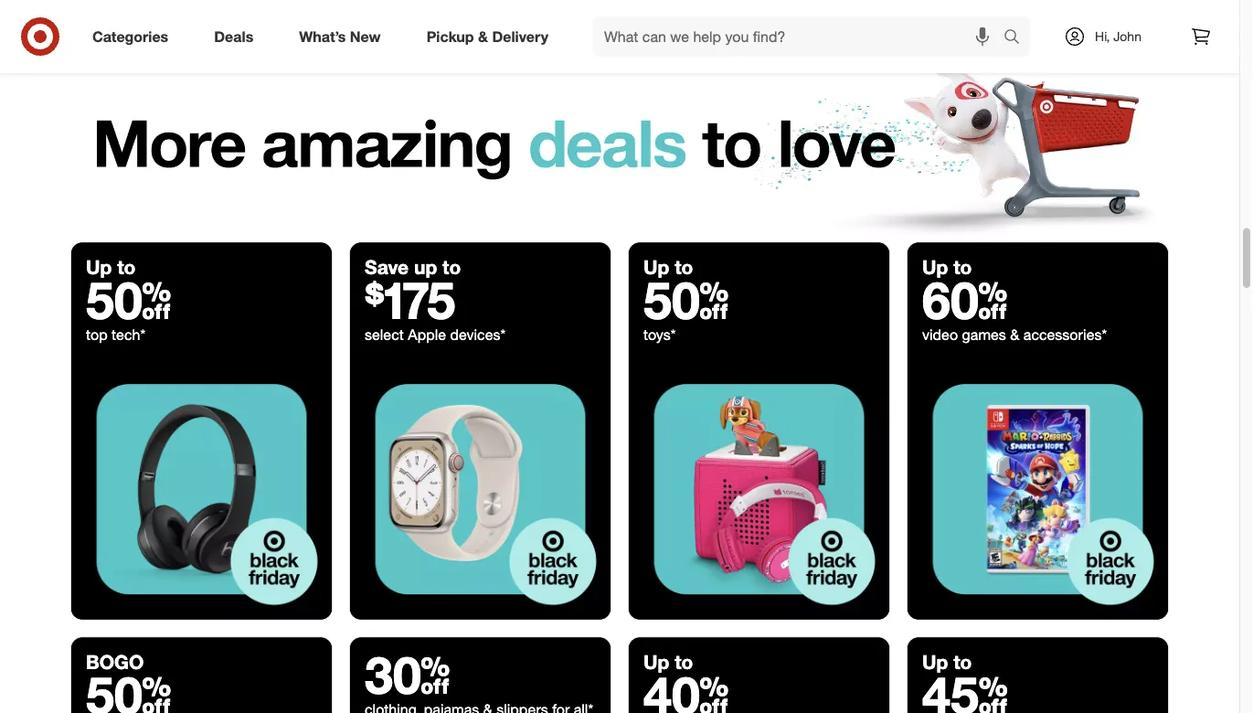 Task type: vqa. For each thing, say whether or not it's contained in the screenshot.


Task type: describe. For each thing, give the bounding box(es) containing it.
target black friday image for select apple devices*
[[350, 359, 611, 619]]

deals link
[[199, 16, 276, 57]]

target black friday image for video games & accessories*
[[908, 359, 1168, 619]]

60
[[922, 268, 1008, 330]]

pickup & delivery link
[[411, 16, 571, 57]]

video games & accessories*
[[922, 326, 1107, 344]]

new
[[350, 27, 381, 45]]

deals
[[214, 27, 253, 45]]

50 for toys*
[[644, 268, 729, 330]]

target black friday image for toys*
[[629, 359, 889, 619]]

what's new link
[[284, 16, 404, 57]]

up to for toys*
[[644, 255, 693, 279]]

50 for top tech*
[[86, 268, 171, 330]]

delivery
[[492, 27, 549, 45]]

categories
[[92, 27, 168, 45]]

hi, john
[[1095, 28, 1142, 44]]

categories link
[[77, 16, 191, 57]]

what's
[[299, 27, 346, 45]]

up for top tech*
[[86, 255, 112, 279]]

devices*
[[450, 326, 506, 344]]

$175
[[365, 268, 456, 330]]

carousel region
[[71, 0, 1168, 55]]

1 vertical spatial &
[[1010, 326, 1020, 344]]

top tech*
[[86, 326, 145, 344]]

30
[[365, 643, 450, 705]]

hi,
[[1095, 28, 1110, 44]]

games
[[962, 326, 1006, 344]]



Task type: locate. For each thing, give the bounding box(es) containing it.
save up to
[[365, 255, 461, 279]]

50
[[86, 268, 171, 330], [644, 268, 729, 330]]

& right the pickup
[[478, 27, 488, 45]]

& right games
[[1010, 326, 1020, 344]]

toys*
[[644, 326, 676, 344]]

4 target black friday image from the left
[[908, 359, 1168, 619]]

2 up to link from the left
[[908, 638, 1168, 713]]

up
[[86, 255, 112, 279], [644, 255, 670, 279], [922, 255, 948, 279], [644, 650, 670, 674], [922, 650, 948, 674]]

1 horizontal spatial &
[[1010, 326, 1020, 344]]

up to for video games & accessories*
[[922, 255, 972, 279]]

bogo
[[86, 650, 144, 674]]

select
[[365, 326, 404, 344]]

search button
[[996, 16, 1039, 60]]

1 horizontal spatial up to link
[[908, 638, 1168, 713]]

apple
[[408, 326, 446, 344]]

bogo link
[[71, 638, 332, 713]]

up to for top tech*
[[86, 255, 136, 279]]

pickup
[[427, 27, 474, 45]]

video
[[922, 326, 958, 344]]

3 target black friday image from the left
[[629, 359, 889, 619]]

pickup & delivery
[[427, 27, 549, 45]]

target black friday image for top tech*
[[71, 359, 332, 619]]

to
[[117, 255, 136, 279], [443, 255, 461, 279], [675, 255, 693, 279], [954, 255, 972, 279], [675, 650, 693, 674], [954, 650, 972, 674]]

0 horizontal spatial &
[[478, 27, 488, 45]]

up for toys*
[[644, 255, 670, 279]]

1 up to link from the left
[[629, 638, 889, 713]]

target black friday image
[[71, 359, 332, 619], [350, 359, 611, 619], [629, 359, 889, 619], [908, 359, 1168, 619]]

up for video games & accessories*
[[922, 255, 948, 279]]

more amazing deals to love image
[[71, 55, 1168, 243]]

0 vertical spatial &
[[478, 27, 488, 45]]

select apple devices*
[[365, 326, 506, 344]]

2 50 from the left
[[644, 268, 729, 330]]

0 horizontal spatial up to link
[[629, 638, 889, 713]]

30 link
[[350, 638, 611, 713]]

1 horizontal spatial 50
[[644, 268, 729, 330]]

What can we help you find? suggestions appear below search field
[[593, 16, 1008, 57]]

up to
[[86, 255, 136, 279], [644, 255, 693, 279], [922, 255, 972, 279], [644, 650, 693, 674], [922, 650, 972, 674]]

&
[[478, 27, 488, 45], [1010, 326, 1020, 344]]

up
[[414, 255, 437, 279]]

top
[[86, 326, 108, 344]]

& inside pickup & delivery link
[[478, 27, 488, 45]]

up to link
[[629, 638, 889, 713], [908, 638, 1168, 713]]

save
[[365, 255, 409, 279]]

john
[[1114, 28, 1142, 44]]

1 50 from the left
[[86, 268, 171, 330]]

0 horizontal spatial 50
[[86, 268, 171, 330]]

2 target black friday image from the left
[[350, 359, 611, 619]]

accessories*
[[1024, 326, 1107, 344]]

1 target black friday image from the left
[[71, 359, 332, 619]]

search
[[996, 29, 1039, 47]]

tech*
[[112, 326, 145, 344]]

what's new
[[299, 27, 381, 45]]



